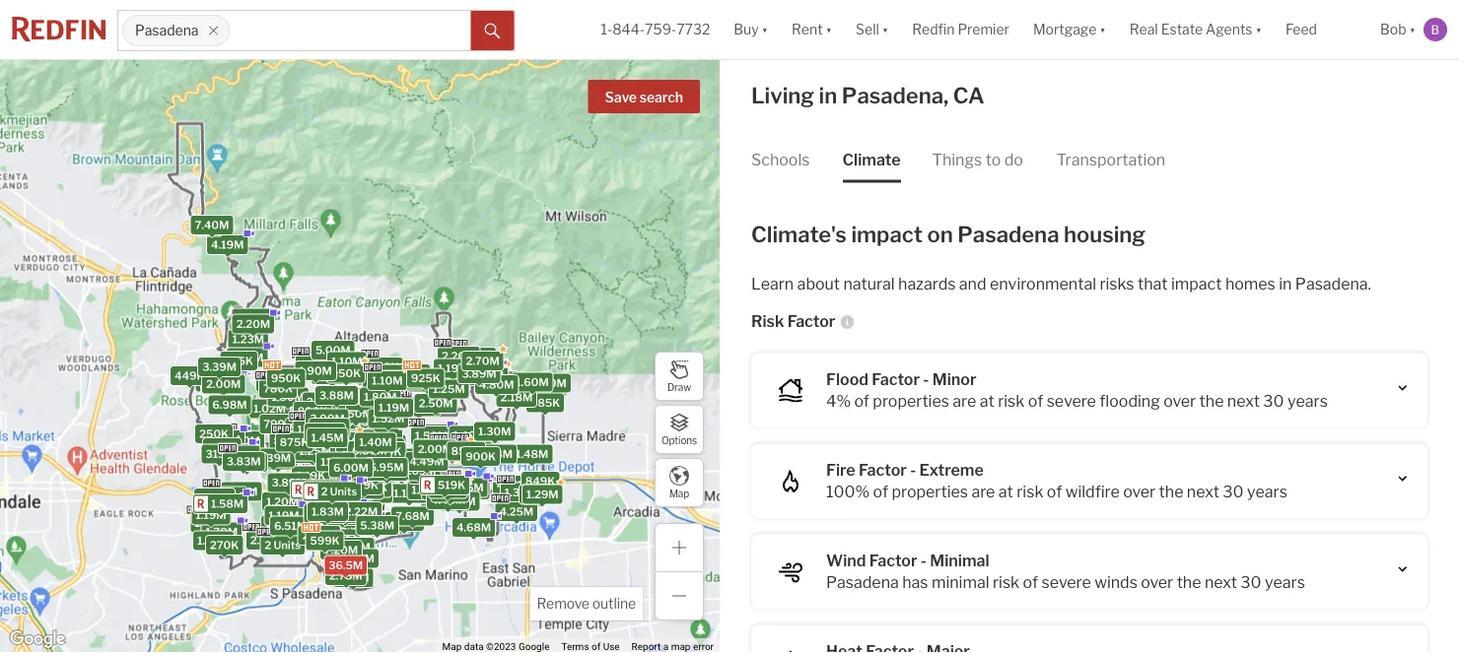 Task type: describe. For each thing, give the bounding box(es) containing it.
over inside flood factor - minor 4% of properties are at risk of severe flooding over the next 30 years
[[1164, 392, 1196, 411]]

2.50m down the 2.22m
[[341, 520, 375, 532]]

2.68m
[[206, 434, 240, 447]]

3.83m
[[227, 455, 261, 468]]

0 horizontal spatial 925k
[[311, 412, 341, 425]]

400k
[[325, 466, 355, 479]]

2 horizontal spatial pasadena
[[958, 221, 1059, 248]]

949k
[[369, 361, 399, 373]]

next inside fire factor - extreme 100% of properties are at risk of wildfire over the next 30 years
[[1187, 483, 1219, 502]]

years inside fire factor - extreme 100% of properties are at risk of wildfire over the next 30 years
[[1247, 483, 1287, 502]]

12.0m
[[305, 469, 338, 482]]

315k
[[206, 448, 233, 461]]

0 vertical spatial 5.25m
[[385, 374, 419, 387]]

factor for wind
[[869, 552, 917, 571]]

rent ▾
[[792, 21, 832, 38]]

submit search image
[[485, 23, 500, 39]]

real estate agents ▾ link
[[1130, 0, 1262, 59]]

9.39m
[[257, 452, 291, 465]]

1 vertical spatial 800k
[[388, 452, 419, 465]]

draw
[[667, 382, 691, 394]]

1 horizontal spatial 3.00m
[[469, 370, 504, 382]]

▾ for mortgage ▾
[[1100, 21, 1106, 38]]

705k
[[369, 432, 398, 444]]

are for extreme
[[972, 483, 995, 502]]

649k
[[316, 480, 346, 493]]

1.70m up 270k at the left bottom
[[205, 526, 238, 539]]

1 vertical spatial 988k
[[359, 454, 389, 466]]

environmental
[[990, 275, 1096, 294]]

0 horizontal spatial 2.10m
[[198, 492, 230, 505]]

minor
[[932, 370, 977, 390]]

1 horizontal spatial 1.40m
[[412, 484, 445, 497]]

about
[[797, 275, 840, 294]]

7.40m
[[195, 219, 229, 232]]

climate
[[843, 150, 901, 170]]

7732
[[677, 21, 710, 38]]

factor for flood
[[872, 370, 920, 390]]

1 vertical spatial 3.89m
[[272, 477, 306, 489]]

1.10m up the '3.88m'
[[331, 355, 362, 368]]

2 horizontal spatial 2.20m
[[442, 350, 476, 363]]

6.00m
[[333, 462, 369, 475]]

1-
[[601, 21, 612, 38]]

0 horizontal spatial in
[[819, 82, 837, 108]]

risks
[[1100, 275, 1134, 294]]

of left the wildfire
[[1047, 483, 1062, 502]]

11.2m
[[321, 456, 351, 469]]

wind
[[826, 552, 866, 571]]

sell
[[856, 21, 879, 38]]

779k
[[350, 479, 379, 492]]

flood factor - minor 4% of properties are at risk of severe flooding over the next 30 years
[[826, 370, 1328, 411]]

1.80m up 890k in the bottom left of the page
[[271, 391, 304, 404]]

3.12m
[[317, 446, 349, 459]]

1 vertical spatial 599k
[[325, 495, 355, 507]]

redfin premier button
[[900, 0, 1021, 59]]

780k
[[263, 382, 293, 395]]

1 vertical spatial in
[[1279, 275, 1292, 294]]

real estate agents ▾ button
[[1118, 0, 1274, 59]]

685k
[[347, 458, 377, 471]]

960k
[[308, 535, 338, 548]]

1.80m up the 1.52m
[[364, 391, 397, 404]]

0 vertical spatial 1.58m
[[211, 498, 244, 511]]

ca
[[953, 82, 985, 108]]

remove pasadena image
[[208, 25, 219, 36]]

1 horizontal spatial 2.20m
[[329, 424, 363, 437]]

natural
[[843, 275, 895, 294]]

850k
[[451, 445, 481, 458]]

0 horizontal spatial 849k
[[296, 470, 325, 483]]

flood
[[826, 370, 868, 390]]

4%
[[826, 392, 851, 411]]

0 horizontal spatial 1.40m
[[359, 436, 392, 449]]

4.49m
[[410, 455, 444, 468]]

properties for minor
[[873, 392, 949, 411]]

1.20m up the '3.88m'
[[320, 363, 352, 375]]

1 horizontal spatial 2.10m
[[319, 448, 352, 461]]

of right 100%
[[873, 483, 888, 502]]

save
[[605, 89, 637, 106]]

1.70m up 848k
[[417, 428, 449, 441]]

2.96m
[[458, 351, 492, 364]]

mortgage
[[1033, 21, 1097, 38]]

sell ▾ button
[[844, 0, 900, 59]]

1.22m
[[236, 312, 268, 325]]

3.88m
[[319, 390, 354, 402]]

865k
[[263, 454, 293, 467]]

extreme
[[919, 461, 984, 480]]

4.45m
[[431, 494, 466, 507]]

1.80m down 1.23m
[[231, 351, 264, 364]]

of up fire factor - extreme 100% of properties are at risk of wildfire over the next 30 years
[[1028, 392, 1043, 411]]

5.38m
[[360, 520, 395, 532]]

- for minimal
[[921, 552, 927, 571]]

▾ inside "dropdown button"
[[1256, 21, 1262, 38]]

1.20m down 3.83m
[[197, 535, 230, 548]]

0 horizontal spatial 900k
[[330, 508, 360, 521]]

848k
[[437, 446, 467, 458]]

rent ▾ button
[[792, 0, 832, 59]]

2.22m
[[345, 506, 378, 519]]

1.70m down 3.83m
[[225, 485, 258, 498]]

2 vertical spatial 599k
[[310, 535, 340, 548]]

7.20m
[[324, 544, 358, 557]]

4.19m
[[211, 239, 244, 251]]

1.20m up 6.51m
[[266, 496, 299, 509]]

premier
[[958, 21, 1009, 38]]

1.73m
[[387, 463, 419, 476]]

699k
[[303, 445, 333, 458]]

350k
[[207, 442, 237, 455]]

0 horizontal spatial 899k
[[226, 449, 256, 462]]

4.80m
[[479, 379, 514, 391]]

are for minor
[[953, 392, 976, 411]]

0 horizontal spatial 799k
[[264, 418, 293, 431]]

rent
[[792, 21, 823, 38]]

0 horizontal spatial 1.60m
[[208, 375, 241, 388]]

redfin premier
[[912, 21, 1009, 38]]

- for extreme
[[910, 461, 916, 480]]

1.23m
[[232, 333, 264, 346]]

0 vertical spatial 925k
[[411, 372, 440, 385]]

985k
[[530, 397, 560, 410]]

1-844-759-7732 link
[[601, 21, 710, 38]]

do
[[1004, 150, 1023, 170]]

270k
[[210, 539, 239, 552]]

- for minor
[[923, 370, 929, 390]]

1 vertical spatial 749k
[[302, 502, 331, 515]]

1.43m
[[309, 427, 341, 440]]

2.50m up 1.45m
[[298, 417, 332, 430]]

1.68m
[[303, 515, 336, 528]]

0 vertical spatial 2.20m
[[236, 318, 270, 331]]

mortgage ▾ button
[[1033, 0, 1106, 59]]

4
[[344, 502, 351, 514]]

the inside wind factor - minimal pasadena has minimal risk of severe winds over the next 30 years
[[1177, 573, 1201, 593]]

0 vertical spatial 1.48m
[[516, 448, 548, 461]]

1.98m
[[330, 445, 362, 458]]

outline
[[592, 596, 636, 613]]

1.08m
[[480, 448, 513, 461]]

1 horizontal spatial impact
[[1171, 275, 1222, 294]]

1.10m down 949k
[[372, 375, 403, 387]]

279k
[[204, 430, 233, 443]]

30 inside wind factor - minimal pasadena has minimal risk of severe winds over the next 30 years
[[1241, 573, 1262, 593]]

0 vertical spatial 988k
[[300, 358, 330, 371]]

0 vertical spatial 5.00m
[[315, 344, 351, 357]]

▾ for sell ▾
[[882, 21, 889, 38]]

climate's
[[751, 221, 847, 248]]

housing
[[1064, 221, 1146, 248]]

factor for fire
[[859, 461, 907, 480]]

severe inside flood factor - minor 4% of properties are at risk of severe flooding over the next 30 years
[[1047, 392, 1096, 411]]

1 horizontal spatial 975k
[[426, 484, 455, 497]]

0 horizontal spatial 800k
[[274, 435, 304, 447]]

mortgage ▾ button
[[1021, 0, 1118, 59]]

the inside flood factor - minor 4% of properties are at risk of severe flooding over the next 30 years
[[1199, 392, 1224, 411]]

11.0m
[[389, 516, 420, 528]]

1 horizontal spatial 1.60m
[[516, 376, 549, 389]]

severe inside wind factor - minimal pasadena has minimal risk of severe winds over the next 30 years
[[1042, 573, 1091, 593]]

1 vertical spatial 1.58m
[[317, 531, 350, 544]]

1 horizontal spatial 3.89m
[[462, 368, 496, 380]]

▾ for buy ▾
[[762, 21, 768, 38]]

2.79m
[[523, 488, 557, 501]]

449k
[[175, 370, 205, 383]]

search
[[640, 89, 683, 106]]

wildfire
[[1065, 483, 1120, 502]]

1 horizontal spatial 899k
[[362, 461, 392, 473]]

flooding
[[1100, 392, 1160, 411]]

risk inside wind factor - minimal pasadena has minimal risk of severe winds over the next 30 years
[[993, 573, 1020, 593]]

650k
[[314, 494, 344, 507]]

winds
[[1095, 573, 1138, 593]]

minimal
[[932, 573, 989, 593]]

2 horizontal spatial 849k
[[525, 475, 555, 488]]



Task type: vqa. For each thing, say whether or not it's contained in the screenshot.
"HOW" in How to get the best rate Link
no



Task type: locate. For each thing, give the bounding box(es) containing it.
948k
[[362, 456, 392, 469]]

2 vertical spatial 30
[[1241, 573, 1262, 593]]

0 vertical spatial the
[[1199, 392, 1224, 411]]

1 horizontal spatial 988k
[[359, 454, 389, 466]]

pasadena left remove pasadena image at the top of the page
[[135, 22, 199, 39]]

pasadena up environmental
[[958, 221, 1059, 248]]

2.08m
[[402, 401, 436, 414]]

1.70m down 17.5m
[[281, 442, 314, 455]]

4.68m
[[456, 521, 491, 534]]

- inside wind factor - minimal pasadena has minimal risk of severe winds over the next 30 years
[[921, 552, 927, 571]]

975k
[[282, 476, 312, 489], [426, 484, 455, 497]]

3.59m
[[336, 498, 370, 511]]

1.70m up the 1.52m
[[367, 373, 399, 386]]

▾ right bob
[[1409, 21, 1416, 38]]

2.50m up 1.65m
[[419, 397, 453, 410]]

955k
[[413, 468, 443, 481]]

5.25m down 350k
[[229, 456, 263, 469]]

1 vertical spatial impact
[[1171, 275, 1222, 294]]

0 horizontal spatial impact
[[851, 221, 923, 248]]

pasadena down wind
[[826, 573, 899, 593]]

risk up fire factor - extreme 100% of properties are at risk of wildfire over the next 30 years
[[998, 392, 1025, 411]]

0 vertical spatial in
[[819, 82, 837, 108]]

0 vertical spatial 3.89m
[[462, 368, 496, 380]]

1.58m down 1.68m
[[317, 531, 350, 544]]

risk for wildfire
[[1017, 483, 1043, 502]]

0 vertical spatial are
[[953, 392, 976, 411]]

475k
[[497, 479, 526, 492]]

1.48m
[[516, 448, 548, 461], [195, 517, 227, 530]]

2.60m
[[298, 396, 333, 409]]

0 vertical spatial next
[[1227, 392, 1260, 411]]

of right minimal
[[1023, 573, 1038, 593]]

799k down 1.02m
[[264, 418, 293, 431]]

pasadena,
[[842, 82, 949, 108]]

1 horizontal spatial 849k
[[389, 452, 419, 465]]

factor up 'has'
[[869, 552, 917, 571]]

1 vertical spatial 925k
[[311, 412, 341, 425]]

factor inside fire factor - extreme 100% of properties are at risk of wildfire over the next 30 years
[[859, 461, 907, 480]]

2 horizontal spatial 5.25m
[[385, 374, 419, 387]]

years inside wind factor - minimal pasadena has minimal risk of severe winds over the next 30 years
[[1265, 573, 1305, 593]]

1 vertical spatial 1.00m
[[277, 401, 311, 414]]

of right 4%
[[854, 392, 869, 411]]

0 horizontal spatial 975k
[[282, 476, 312, 489]]

properties for extreme
[[892, 483, 968, 502]]

1 horizontal spatial 5.25m
[[341, 553, 375, 566]]

0 horizontal spatial 3.00m
[[310, 412, 345, 425]]

3.00m down 2.70m
[[469, 370, 504, 382]]

▾
[[762, 21, 768, 38], [826, 21, 832, 38], [882, 21, 889, 38], [1100, 21, 1106, 38], [1256, 21, 1262, 38], [1409, 21, 1416, 38]]

3.30m
[[215, 447, 250, 460]]

1.19m
[[438, 362, 469, 375], [379, 402, 409, 414], [196, 509, 226, 522], [269, 510, 299, 523]]

1 vertical spatial 5.25m
[[229, 456, 263, 469]]

0 horizontal spatial 988k
[[300, 358, 330, 371]]

2 vertical spatial risk
[[993, 573, 1020, 593]]

1 vertical spatial years
[[1247, 483, 1287, 502]]

1.80m down "998k"
[[443, 495, 476, 508]]

to
[[986, 150, 1001, 170]]

1 horizontal spatial 1.00m
[[316, 369, 349, 382]]

4.00m
[[322, 434, 357, 447]]

- inside flood factor - minor 4% of properties are at risk of severe flooding over the next 30 years
[[923, 370, 929, 390]]

over right flooding
[[1164, 392, 1196, 411]]

4.25m
[[499, 506, 534, 518]]

▾ right rent in the right top of the page
[[826, 21, 832, 38]]

2 vertical spatial over
[[1141, 573, 1173, 593]]

1 vertical spatial the
[[1159, 483, 1184, 502]]

▾ right sell
[[882, 21, 889, 38]]

1 vertical spatial 2.10m
[[198, 492, 230, 505]]

None search field
[[230, 11, 471, 50]]

risk factor
[[751, 312, 835, 331]]

factor inside wind factor - minimal pasadena has minimal risk of severe winds over the next 30 years
[[869, 552, 917, 571]]

risk right minimal
[[993, 573, 1020, 593]]

3.89m down 865k
[[272, 477, 306, 489]]

6.98m
[[212, 399, 247, 412]]

0 vertical spatial pasadena
[[135, 22, 199, 39]]

0 horizontal spatial 749k
[[302, 502, 331, 515]]

impact up natural
[[851, 221, 923, 248]]

▾ for bob ▾
[[1409, 21, 1416, 38]]

are
[[953, 392, 976, 411], [972, 483, 995, 502]]

living in pasadena, ca
[[751, 82, 985, 108]]

890k
[[298, 405, 328, 418]]

1 vertical spatial next
[[1187, 483, 1219, 502]]

at left the wildfire
[[999, 483, 1013, 502]]

- left minor
[[923, 370, 929, 390]]

1 horizontal spatial 900k
[[466, 451, 496, 463]]

935k
[[347, 416, 376, 429]]

the
[[1199, 392, 1224, 411], [1159, 483, 1184, 502], [1177, 573, 1201, 593]]

factor inside flood factor - minor 4% of properties are at risk of severe flooding over the next 30 years
[[872, 370, 920, 390]]

4.98m
[[369, 465, 404, 478]]

849k up 4.98m
[[389, 452, 419, 465]]

1.69m
[[404, 465, 436, 478]]

30
[[1263, 392, 1284, 411], [1223, 483, 1244, 502], [1241, 573, 1262, 593]]

properties down minor
[[873, 392, 949, 411]]

on
[[927, 221, 953, 248]]

899k down 2.68m
[[226, 449, 256, 462]]

1 vertical spatial 3.00m
[[310, 412, 345, 425]]

google image
[[5, 627, 70, 653]]

0 horizontal spatial 1.58m
[[211, 498, 244, 511]]

1.48m right 1.08m
[[516, 448, 548, 461]]

1.40m down 955k at the left bottom of page
[[412, 484, 445, 497]]

▾ right mortgage
[[1100, 21, 1106, 38]]

1 vertical spatial over
[[1123, 483, 1156, 502]]

properties down extreme
[[892, 483, 968, 502]]

1 vertical spatial 30
[[1223, 483, 1244, 502]]

0 horizontal spatial 2.20m
[[236, 318, 270, 331]]

1.20m left 1.68m
[[265, 519, 298, 532]]

0 vertical spatial 749k
[[359, 488, 388, 500]]

next inside flood factor - minor 4% of properties are at risk of severe flooding over the next 30 years
[[1227, 392, 1260, 411]]

2 vertical spatial the
[[1177, 573, 1201, 593]]

transportation
[[1057, 150, 1166, 170]]

925k up 2.08m
[[411, 372, 440, 385]]

1 horizontal spatial pasadena
[[826, 573, 899, 593]]

1 vertical spatial are
[[972, 483, 995, 502]]

800k up 865k
[[274, 435, 304, 447]]

5.00m up 1.90m on the left of the page
[[315, 344, 351, 357]]

1.00m down the 780k
[[277, 401, 311, 414]]

529k
[[372, 446, 402, 459]]

at for minor
[[980, 392, 995, 411]]

1.10m
[[331, 355, 362, 368], [372, 375, 403, 387], [297, 423, 328, 436], [369, 441, 400, 454], [394, 488, 425, 500]]

homes
[[1225, 275, 1276, 294]]

rent ▾ button
[[780, 0, 844, 59]]

transportation element
[[1057, 134, 1166, 183]]

4.50m
[[325, 510, 360, 522]]

1.10m up 7.68m
[[394, 488, 425, 500]]

5.25m down 949k
[[385, 374, 419, 387]]

2 vertical spatial 5.25m
[[341, 553, 375, 566]]

6.80m
[[352, 445, 387, 457]]

fire factor - extreme 100% of properties are at risk of wildfire over the next 30 years
[[826, 461, 1287, 502]]

1 vertical spatial -
[[910, 461, 916, 480]]

749k
[[359, 488, 388, 500], [302, 502, 331, 515]]

1 vertical spatial at
[[999, 483, 1013, 502]]

feed
[[1286, 21, 1317, 38]]

over inside wind factor - minimal pasadena has minimal risk of severe winds over the next 30 years
[[1141, 573, 1173, 593]]

849k
[[389, 452, 419, 465], [296, 470, 325, 483], [525, 475, 555, 488]]

properties inside flood factor - minor 4% of properties are at risk of severe flooding over the next 30 years
[[873, 392, 949, 411]]

0 vertical spatial risk
[[998, 392, 1025, 411]]

save search button
[[588, 80, 700, 113]]

1 horizontal spatial 925k
[[411, 372, 440, 385]]

2 vertical spatial -
[[921, 552, 927, 571]]

2 vertical spatial pasadena
[[826, 573, 899, 593]]

0 vertical spatial 800k
[[274, 435, 304, 447]]

2 vertical spatial years
[[1265, 573, 1305, 593]]

schools element
[[751, 134, 810, 183]]

325k
[[224, 355, 253, 368]]

are down minor
[[953, 392, 976, 411]]

of inside wind factor - minimal pasadena has minimal risk of severe winds over the next 30 years
[[1023, 573, 1038, 593]]

over inside fire factor - extreme 100% of properties are at risk of wildfire over the next 30 years
[[1123, 483, 1156, 502]]

at inside flood factor - minor 4% of properties are at risk of severe flooding over the next 30 years
[[980, 392, 995, 411]]

1.60m
[[208, 375, 241, 388], [516, 376, 549, 389]]

risk for severe
[[998, 392, 1025, 411]]

1.60m up 2.18m
[[516, 376, 549, 389]]

over right winds on the right bottom of page
[[1141, 573, 1173, 593]]

1.25m
[[394, 368, 426, 381], [433, 383, 465, 396], [285, 427, 318, 440], [299, 445, 331, 458]]

849k down 5.13m
[[296, 470, 325, 483]]

remove
[[537, 596, 589, 613]]

next inside wind factor - minimal pasadena has minimal risk of severe winds over the next 30 years
[[1205, 573, 1237, 593]]

properties inside fire factor - extreme 100% of properties are at risk of wildfire over the next 30 years
[[892, 483, 968, 502]]

risk inside flood factor - minor 4% of properties are at risk of severe flooding over the next 30 years
[[998, 392, 1025, 411]]

remove outline
[[537, 596, 636, 613]]

bob
[[1380, 21, 1406, 38]]

2 horizontal spatial 1.40m
[[453, 429, 486, 442]]

599k up 2.60m
[[300, 361, 330, 374]]

- inside fire factor - extreme 100% of properties are at risk of wildfire over the next 30 years
[[910, 461, 916, 480]]

5.25m
[[385, 374, 419, 387], [229, 456, 263, 469], [341, 553, 375, 566]]

2.19m
[[199, 376, 232, 389]]

sell ▾ button
[[856, 0, 889, 59]]

0 horizontal spatial 3.89m
[[272, 477, 306, 489]]

draw button
[[655, 352, 704, 401]]

3.00m up 1.43m
[[310, 412, 345, 425]]

risk inside fire factor - extreme 100% of properties are at risk of wildfire over the next 30 years
[[1017, 483, 1043, 502]]

925k
[[411, 372, 440, 385], [311, 412, 341, 425]]

900k
[[466, 451, 496, 463], [330, 508, 360, 521]]

user photo image
[[1424, 18, 1447, 41]]

5 ▾ from the left
[[1256, 21, 1262, 38]]

1.30m
[[411, 376, 444, 389], [345, 395, 378, 408], [353, 399, 386, 412], [329, 407, 362, 420], [313, 422, 346, 435], [299, 423, 332, 435], [478, 425, 511, 438], [459, 445, 492, 458], [210, 491, 243, 503], [266, 522, 298, 535]]

over right the wildfire
[[1123, 483, 1156, 502]]

899k down 529k
[[362, 461, 392, 473]]

risk left the wildfire
[[1017, 483, 1043, 502]]

map
[[669, 488, 689, 500]]

things to do element
[[932, 134, 1023, 183]]

1.02m
[[253, 403, 286, 416]]

765k
[[308, 438, 338, 450]]

has
[[902, 573, 928, 593]]

3.09m down the 6.80m
[[358, 463, 393, 476]]

0 horizontal spatial 1.00m
[[277, 401, 311, 414]]

agents
[[1206, 21, 1253, 38]]

0 vertical spatial at
[[980, 392, 995, 411]]

▾ for rent ▾
[[826, 21, 832, 38]]

1.60m down 3.39m
[[208, 375, 241, 388]]

1.58m up 270k at the left bottom
[[211, 498, 244, 511]]

in right living in the top of the page
[[819, 82, 837, 108]]

at inside fire factor - extreme 100% of properties are at risk of wildfire over the next 30 years
[[999, 483, 1013, 502]]

3.09m up 779k
[[358, 463, 393, 476]]

- up 'has'
[[921, 552, 927, 571]]

1.40m up 948k
[[359, 436, 392, 449]]

are down extreme
[[972, 483, 995, 502]]

0 vertical spatial severe
[[1047, 392, 1096, 411]]

learn
[[751, 275, 794, 294]]

1 horizontal spatial 799k
[[350, 483, 380, 496]]

factor down about
[[787, 312, 835, 331]]

0 vertical spatial impact
[[851, 221, 923, 248]]

the inside fire factor - extreme 100% of properties are at risk of wildfire over the next 30 years
[[1159, 483, 1184, 502]]

the right flooding
[[1199, 392, 1224, 411]]

are inside flood factor - minor 4% of properties are at risk of severe flooding over the next 30 years
[[953, 392, 976, 411]]

factor for risk
[[787, 312, 835, 331]]

30 inside flood factor - minor 4% of properties are at risk of severe flooding over the next 30 years
[[1263, 392, 1284, 411]]

3.39m
[[202, 361, 237, 374]]

1 vertical spatial 799k
[[350, 483, 380, 496]]

1 horizontal spatial 749k
[[359, 488, 388, 500]]

1.48m up 270k at the left bottom
[[195, 517, 227, 530]]

map button
[[655, 458, 704, 508]]

1.29m
[[526, 489, 559, 501]]

7.68m
[[396, 510, 430, 523]]

10 units
[[311, 473, 353, 486]]

0 horizontal spatial 1.48m
[[195, 517, 227, 530]]

849k up 2.79m
[[525, 475, 555, 488]]

0 horizontal spatial pasadena
[[135, 22, 199, 39]]

the right the wildfire
[[1159, 483, 1184, 502]]

severe left winds on the right bottom of page
[[1042, 573, 1091, 593]]

2.73m
[[329, 570, 362, 583]]

0 vertical spatial 30
[[1263, 392, 1284, 411]]

pasadena inside wind factor - minimal pasadena has minimal risk of severe winds over the next 30 years
[[826, 573, 899, 593]]

6 ▾ from the left
[[1409, 21, 1416, 38]]

1 vertical spatial properties
[[892, 483, 968, 502]]

2 ▾ from the left
[[826, 21, 832, 38]]

0 vertical spatial 1.00m
[[316, 369, 349, 382]]

9.50m
[[336, 541, 370, 554]]

▾ right buy
[[762, 21, 768, 38]]

599k down 1.68m
[[310, 535, 340, 548]]

sell ▾
[[856, 21, 889, 38]]

at for extreme
[[999, 483, 1013, 502]]

749k up 4 units
[[359, 488, 388, 500]]

years inside flood factor - minor 4% of properties are at risk of severe flooding over the next 30 years
[[1288, 392, 1328, 411]]

1 horizontal spatial in
[[1279, 275, 1292, 294]]

6.51m
[[274, 520, 307, 533]]

in right homes
[[1279, 275, 1292, 294]]

100%
[[826, 483, 870, 502]]

0 horizontal spatial at
[[980, 392, 995, 411]]

buy ▾ button
[[722, 0, 780, 59]]

1 vertical spatial 1.48m
[[195, 517, 227, 530]]

impact right the "that"
[[1171, 275, 1222, 294]]

30 inside fire factor - extreme 100% of properties are at risk of wildfire over the next 30 years
[[1223, 483, 1244, 502]]

1 ▾ from the left
[[762, 21, 768, 38]]

1 vertical spatial risk
[[1017, 483, 1043, 502]]

1 vertical spatial 2.20m
[[442, 350, 476, 363]]

factor right flood
[[872, 370, 920, 390]]

▾ right agents
[[1256, 21, 1262, 38]]

5.25m up the 2.73m
[[341, 553, 375, 566]]

redfin
[[912, 21, 955, 38]]

0 horizontal spatial 5.25m
[[229, 456, 263, 469]]

1.00m up the '3.88m'
[[316, 369, 349, 382]]

at up extreme
[[980, 392, 995, 411]]

1.40m up 850k at bottom
[[453, 429, 486, 442]]

1 vertical spatial 5.00m
[[289, 422, 324, 435]]

2 vertical spatial 2.20m
[[329, 424, 363, 437]]

0 vertical spatial years
[[1288, 392, 1328, 411]]

3.89m down 2.96m in the bottom left of the page
[[462, 368, 496, 380]]

2.00m
[[532, 377, 567, 390], [206, 378, 241, 391], [205, 378, 240, 391], [306, 396, 341, 408], [418, 443, 452, 456]]

map region
[[0, 0, 884, 653]]

5.13m
[[297, 447, 329, 460]]

749k up 1.68m
[[302, 502, 331, 515]]

fire
[[826, 461, 855, 480]]

remove outline button
[[530, 588, 643, 621]]

1 horizontal spatial 1.58m
[[317, 531, 350, 544]]

2.50m down 6.51m
[[250, 534, 285, 547]]

are inside fire factor - extreme 100% of properties are at risk of wildfire over the next 30 years
[[972, 483, 995, 502]]

599k up 4.50m
[[325, 495, 355, 507]]

the right winds on the right bottom of page
[[1177, 573, 1201, 593]]

factor up 100%
[[859, 461, 907, 480]]

1.50m
[[260, 376, 293, 389], [320, 396, 353, 408], [339, 407, 372, 420], [415, 430, 448, 443], [338, 433, 371, 446], [227, 435, 260, 448], [385, 466, 418, 479], [453, 484, 485, 497]]

severe left flooding
[[1047, 392, 1096, 411]]

799k up 4 units
[[350, 483, 380, 496]]

4 ▾ from the left
[[1100, 21, 1106, 38]]

3 ▾ from the left
[[882, 21, 889, 38]]

1.83m
[[311, 506, 344, 519]]

1.70m down 7.20m
[[337, 572, 369, 585]]

1.10m up 765k
[[297, 423, 328, 436]]

5.00m down 890k in the bottom left of the page
[[289, 422, 324, 435]]

0 vertical spatial 2.10m
[[319, 448, 352, 461]]

0 vertical spatial 900k
[[466, 451, 496, 463]]

925k up 1.43m
[[311, 412, 341, 425]]

1 vertical spatial 900k
[[330, 508, 360, 521]]

1.20m down 4.80m on the left bottom of page
[[513, 392, 546, 405]]

1.10m up 948k
[[369, 441, 400, 454]]

250k
[[199, 428, 229, 441]]

0 vertical spatial 599k
[[300, 361, 330, 374]]

pasadena.
[[1295, 275, 1371, 294]]

climate element
[[843, 134, 901, 183]]

0 vertical spatial over
[[1164, 392, 1196, 411]]

0 vertical spatial 799k
[[264, 418, 293, 431]]

1 horizontal spatial at
[[999, 483, 1013, 502]]

625k
[[436, 486, 466, 499]]



